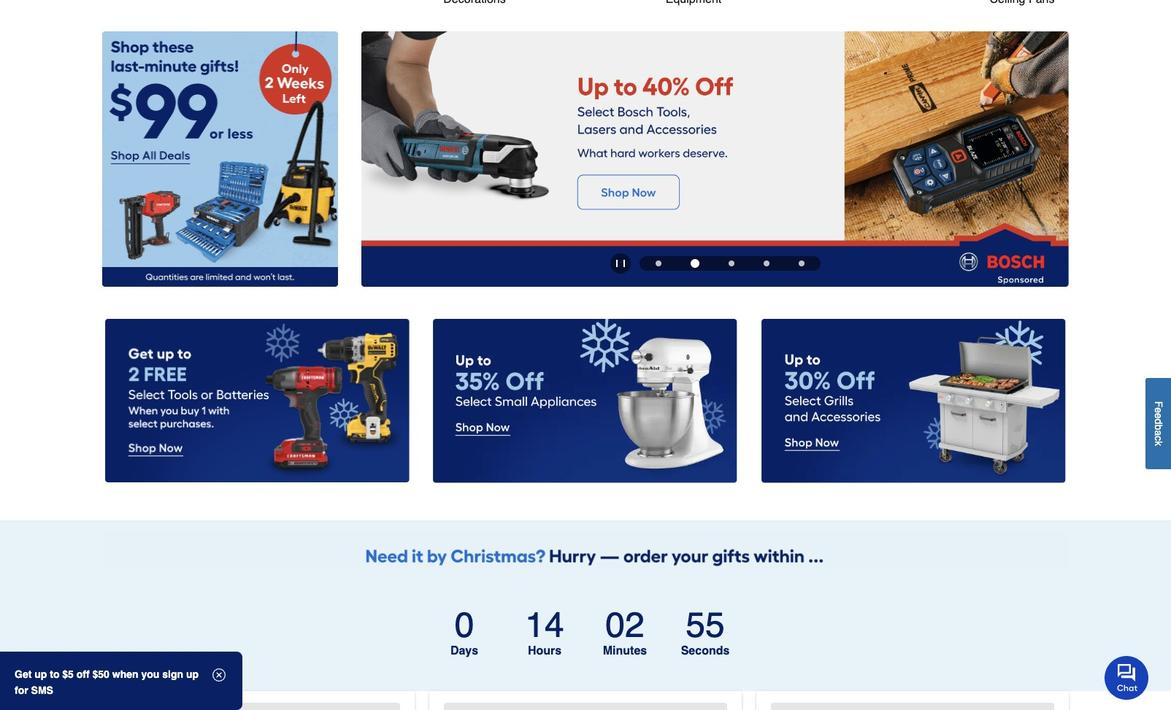 Task type: vqa. For each thing, say whether or not it's contained in the screenshot.
'Moulding' to the right
no



Task type: describe. For each thing, give the bounding box(es) containing it.
55
[[686, 605, 725, 646]]

f
[[1154, 402, 1165, 408]]

to
[[50, 669, 59, 681]]

advertisement region
[[362, 31, 1070, 290]]

get
[[15, 669, 32, 681]]

shop these last-minute gifts. $99 or less. quantities are limited and won't last. image
[[102, 31, 338, 287]]

scroll to item #1 element
[[641, 261, 676, 266]]

b
[[1154, 425, 1165, 431]]

arrow right image
[[1043, 159, 1057, 174]]

hours
[[528, 645, 562, 658]]

f e e d b a c k button
[[1146, 378, 1172, 470]]

c
[[1154, 436, 1165, 441]]

14
[[525, 605, 564, 646]]

$50
[[92, 669, 110, 681]]

get up to $5 off $50 when you sign up for sms
[[15, 669, 199, 697]]

sms
[[31, 685, 53, 697]]

timer containing 0
[[422, 605, 750, 665]]

f e e d b a c k
[[1154, 402, 1165, 446]]

d
[[1154, 419, 1165, 425]]

0 days
[[451, 605, 479, 658]]

2 up from the left
[[186, 669, 199, 681]]

get up to 2 free select tools or batteries when you buy 1 with select purchases. image
[[105, 319, 410, 483]]

scroll to item #5 element
[[784, 261, 819, 266]]



Task type: locate. For each thing, give the bounding box(es) containing it.
up right sign at left bottom
[[186, 669, 199, 681]]

chat invite button image
[[1105, 656, 1150, 700]]

timer
[[422, 605, 750, 665]]

up left to
[[34, 669, 47, 681]]

up to 30 percent off select grills and accessories. image
[[762, 319, 1067, 483]]

you
[[141, 669, 160, 681]]

$5
[[62, 669, 74, 681]]

need it by christmas? hurry. order your gifts within. image
[[102, 533, 1070, 569]]

02
[[606, 605, 645, 646]]

e up d
[[1154, 408, 1165, 413]]

02 minutes
[[603, 605, 647, 658]]

e up b
[[1154, 413, 1165, 419]]

for
[[15, 685, 28, 697]]

2 e from the top
[[1154, 413, 1165, 419]]

k
[[1154, 441, 1165, 446]]

up
[[34, 669, 47, 681], [186, 669, 199, 681]]

e
[[1154, 408, 1165, 413], [1154, 413, 1165, 419]]

sign
[[162, 669, 183, 681]]

1 horizontal spatial up
[[186, 669, 199, 681]]

seconds
[[681, 645, 730, 658]]

minutes
[[603, 645, 647, 658]]

1 up from the left
[[34, 669, 47, 681]]

days
[[451, 645, 479, 658]]

0 horizontal spatial up
[[34, 669, 47, 681]]

scroll to item #3 element
[[714, 261, 749, 266]]

a
[[1154, 431, 1165, 436]]

up to 35 percent off select small appliances. image
[[433, 319, 738, 483]]

scroll to item #2 element
[[676, 259, 714, 268]]

1 e from the top
[[1154, 408, 1165, 413]]

0
[[455, 605, 474, 646]]

14 hours
[[525, 605, 564, 658]]

arrow left image
[[374, 159, 389, 174]]

scroll to item #4 element
[[749, 261, 784, 266]]

off
[[77, 669, 90, 681]]

when
[[112, 669, 139, 681]]

55 seconds
[[681, 605, 730, 658]]



